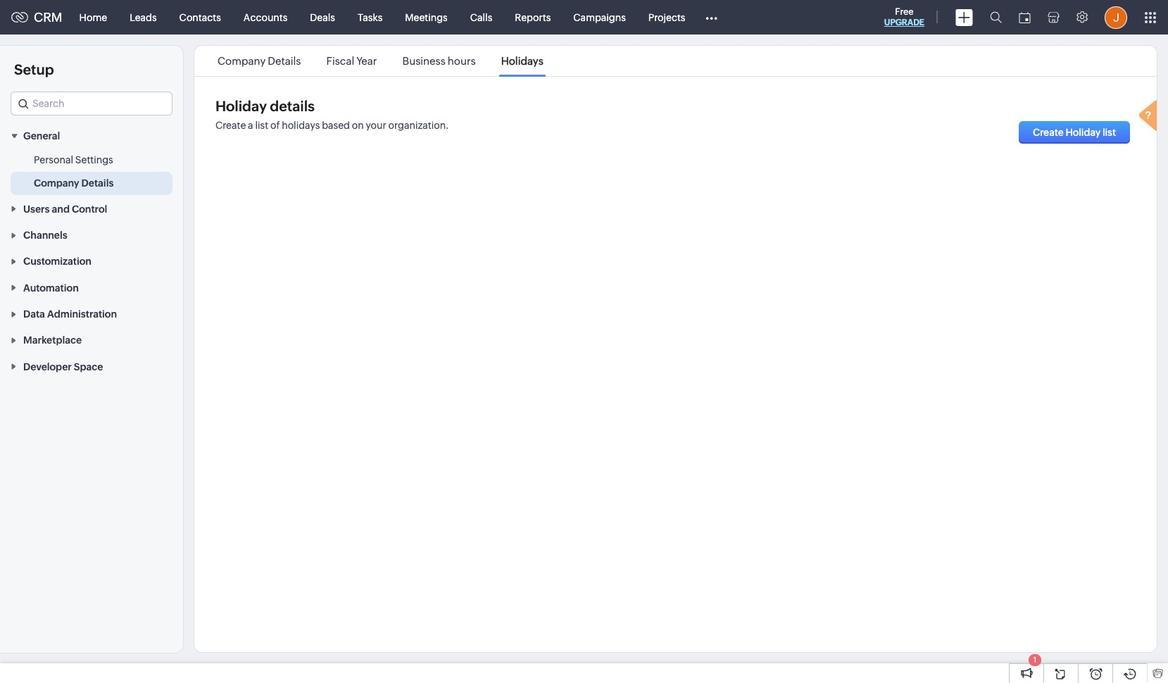 Task type: describe. For each thing, give the bounding box(es) containing it.
based
[[322, 120, 350, 131]]

Other Modules field
[[697, 6, 727, 29]]

of
[[270, 120, 280, 131]]

leads link
[[118, 0, 168, 34]]

your
[[366, 120, 386, 131]]

calendar image
[[1019, 12, 1031, 23]]

company inside general region
[[34, 178, 79, 189]]

personal
[[34, 154, 73, 166]]

contacts link
[[168, 0, 232, 34]]

data administration button
[[0, 300, 183, 327]]

meetings link
[[394, 0, 459, 34]]

free upgrade
[[884, 6, 925, 27]]

holidays
[[501, 55, 543, 67]]

calls link
[[459, 0, 504, 34]]

search image
[[990, 11, 1002, 23]]

leads
[[130, 12, 157, 23]]

Search text field
[[11, 92, 172, 115]]

users and control
[[23, 203, 107, 215]]

0 horizontal spatial create
[[215, 120, 246, 131]]

data
[[23, 308, 45, 320]]

general region
[[0, 149, 183, 195]]

automation button
[[0, 274, 183, 300]]

business hours
[[402, 55, 476, 67]]

data administration
[[23, 308, 117, 320]]

details
[[270, 98, 315, 114]]

free
[[895, 6, 914, 17]]

fiscal
[[326, 55, 354, 67]]

marketplace button
[[0, 327, 183, 353]]

crm link
[[11, 10, 62, 25]]

company details link inside general region
[[34, 176, 114, 190]]

projects link
[[637, 0, 697, 34]]

general button
[[0, 123, 183, 149]]

calls
[[470, 12, 492, 23]]

home link
[[68, 0, 118, 34]]

tasks
[[358, 12, 383, 23]]

list containing company details
[[205, 46, 556, 76]]

a
[[248, 120, 253, 131]]

organization.
[[388, 120, 449, 131]]

help image
[[1136, 98, 1164, 136]]

holiday details
[[215, 98, 315, 114]]

developer
[[23, 361, 72, 372]]

users and control button
[[0, 195, 183, 222]]

accounts
[[244, 12, 288, 23]]

create holiday list button
[[1019, 121, 1130, 144]]

1 horizontal spatial company
[[218, 55, 266, 67]]

customization button
[[0, 248, 183, 274]]

personal settings
[[34, 154, 113, 166]]

tasks link
[[346, 0, 394, 34]]

search element
[[982, 0, 1011, 35]]

developer space button
[[0, 353, 183, 379]]

campaigns
[[573, 12, 626, 23]]

users
[[23, 203, 50, 215]]

hours
[[448, 55, 476, 67]]

settings
[[75, 154, 113, 166]]



Task type: vqa. For each thing, say whether or not it's contained in the screenshot.
left 'CREATE'
yes



Task type: locate. For each thing, give the bounding box(es) containing it.
holiday up the a
[[215, 98, 267, 114]]

1 horizontal spatial details
[[268, 55, 301, 67]]

0 horizontal spatial details
[[81, 178, 114, 189]]

create a list of holidays based on your organization. create holiday list
[[215, 120, 1116, 138]]

create menu element
[[947, 0, 982, 34]]

1 horizontal spatial list
[[1103, 127, 1116, 138]]

holiday
[[215, 98, 267, 114], [1066, 127, 1101, 138]]

accounts link
[[232, 0, 299, 34]]

developer space
[[23, 361, 103, 372]]

channels
[[23, 230, 67, 241]]

administration
[[47, 308, 117, 320]]

1 vertical spatial details
[[81, 178, 114, 189]]

company details
[[218, 55, 301, 67], [34, 178, 114, 189]]

year
[[356, 55, 377, 67]]

control
[[72, 203, 107, 215]]

1 horizontal spatial company details link
[[215, 55, 303, 67]]

campaigns link
[[562, 0, 637, 34]]

1 horizontal spatial company details
[[218, 55, 301, 67]]

holidays
[[282, 120, 320, 131]]

reports link
[[504, 0, 562, 34]]

business hours link
[[400, 55, 478, 67]]

reports
[[515, 12, 551, 23]]

deals
[[310, 12, 335, 23]]

list right the a
[[255, 120, 268, 131]]

1
[[1034, 656, 1037, 664]]

profile element
[[1096, 0, 1136, 34]]

list
[[255, 120, 268, 131], [1103, 127, 1116, 138]]

details
[[268, 55, 301, 67], [81, 178, 114, 189]]

meetings
[[405, 12, 448, 23]]

company details link
[[215, 55, 303, 67], [34, 176, 114, 190]]

details inside general region
[[81, 178, 114, 189]]

0 horizontal spatial company
[[34, 178, 79, 189]]

0 vertical spatial company details link
[[215, 55, 303, 67]]

on
[[352, 120, 364, 131]]

1 vertical spatial company details link
[[34, 176, 114, 190]]

channels button
[[0, 222, 183, 248]]

details inside list
[[268, 55, 301, 67]]

and
[[52, 203, 70, 215]]

0 horizontal spatial holiday
[[215, 98, 267, 114]]

1 vertical spatial holiday
[[1066, 127, 1101, 138]]

create
[[215, 120, 246, 131], [1033, 127, 1064, 138]]

1 vertical spatial company
[[34, 178, 79, 189]]

details up details
[[268, 55, 301, 67]]

0 vertical spatial company
[[218, 55, 266, 67]]

1 horizontal spatial create
[[1033, 127, 1064, 138]]

company details link down accounts link
[[215, 55, 303, 67]]

automation
[[23, 282, 79, 293]]

0 horizontal spatial company details link
[[34, 176, 114, 190]]

customization
[[23, 256, 92, 267]]

company details inside general region
[[34, 178, 114, 189]]

holidays link
[[499, 55, 546, 67]]

marketplace
[[23, 335, 82, 346]]

company down accounts
[[218, 55, 266, 67]]

company down personal
[[34, 178, 79, 189]]

fiscal year
[[326, 55, 377, 67]]

contacts
[[179, 12, 221, 23]]

company
[[218, 55, 266, 67], [34, 178, 79, 189]]

company details down accounts link
[[218, 55, 301, 67]]

0 horizontal spatial company details
[[34, 178, 114, 189]]

crm
[[34, 10, 62, 25]]

list left the help image
[[1103, 127, 1116, 138]]

business
[[402, 55, 446, 67]]

deals link
[[299, 0, 346, 34]]

projects
[[648, 12, 685, 23]]

company details link down personal settings
[[34, 176, 114, 190]]

fiscal year link
[[324, 55, 379, 67]]

space
[[74, 361, 103, 372]]

profile image
[[1105, 6, 1127, 29]]

general
[[23, 131, 60, 142]]

create menu image
[[956, 9, 973, 26]]

0 vertical spatial details
[[268, 55, 301, 67]]

details down settings
[[81, 178, 114, 189]]

holiday inside create a list of holidays based on your organization. create holiday list
[[1066, 127, 1101, 138]]

list
[[205, 46, 556, 76]]

upgrade
[[884, 18, 925, 27]]

company details down personal settings
[[34, 178, 114, 189]]

0 horizontal spatial list
[[255, 120, 268, 131]]

None field
[[11, 92, 173, 115]]

home
[[79, 12, 107, 23]]

0 vertical spatial holiday
[[215, 98, 267, 114]]

1 vertical spatial company details
[[34, 178, 114, 189]]

setup
[[14, 61, 54, 77]]

holiday left the help image
[[1066, 127, 1101, 138]]

1 horizontal spatial holiday
[[1066, 127, 1101, 138]]

personal settings link
[[34, 153, 113, 167]]

0 vertical spatial company details
[[218, 55, 301, 67]]



